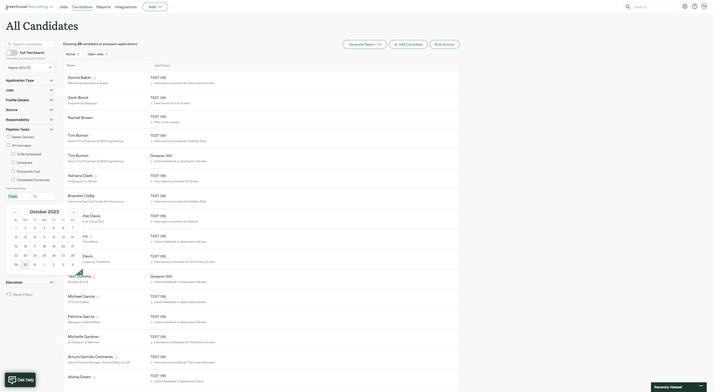 Task type: describe. For each thing, give the bounding box(es) containing it.
feedback for patricia garcia
[[164, 321, 177, 324]]

adriana clark has been in onsite for more than 21 days image
[[93, 175, 98, 178]]

to for to be scheduled
[[17, 152, 20, 156]]

move forward to switch to the next month. image
[[71, 211, 75, 215]]

test for director at travelnow
[[150, 234, 160, 239]]

applications
[[118, 42, 137, 46]]

score
[[12, 242, 20, 245]]

0 vertical spatial travelnow
[[83, 240, 98, 244]]

patricia garcia has been in application review for more than 5 days image
[[95, 316, 100, 319]]

12
[[52, 236, 55, 239]]

1 vertical spatial jobs
[[96, 52, 104, 56]]

to for to
[[33, 195, 37, 199]]

marketing
[[68, 81, 82, 85]]

31
[[33, 263, 36, 267]]

0 vertical spatial jobs
[[59, 4, 68, 9]]

tim burton senior civil engineer at rsa engineering for designer
[[68, 153, 123, 163]]

arturo garrido contreras
[[68, 355, 113, 360]]

8
[[15, 236, 17, 239]]

30 button
[[21, 261, 30, 270]]

test for product manager at travelnow
[[150, 255, 160, 259]]

All Interviews checkbox
[[7, 144, 10, 147]]

be inside test (19) take home test to be sent
[[180, 101, 184, 105]]

reset
[[13, 293, 22, 297]]

test (19) take home test to be sent
[[150, 96, 190, 105]]

test up 8 button
[[6, 223, 12, 227]]

michael garcia has been in application review for more than 5 days image
[[96, 296, 100, 299]]

michael garcia
[[68, 294, 95, 299]]

Search candidates field
[[6, 40, 54, 48]]

michael garcia link
[[68, 294, 95, 300]]

0 horizontal spatial 1
[[15, 226, 17, 230]]

test score
[[6, 242, 20, 245]]

td
[[703, 5, 707, 8]]

donna baker link
[[68, 75, 91, 81]]

rsa for test (19)
[[100, 139, 106, 143]]

0 horizontal spatial scorecards
[[17, 170, 33, 174]]

Completed Scorecards checkbox
[[12, 178, 15, 181]]

test inside test (19) collect feedback in reference check
[[150, 374, 160, 378]]

application for patricia garcia
[[181, 321, 196, 324]]

feedback for test dummy
[[164, 280, 177, 284]]

interview to schedule for technical interview link for donna baker
[[150, 81, 216, 85]]

full text search (includes resumes and notes)
[[6, 51, 45, 60]]

first
[[104, 200, 110, 203]]

reports link
[[97, 4, 111, 9]]

review for jane davis
[[197, 240, 207, 244]]

collect for jane davis
[[154, 240, 164, 244]]

name for name
[[67, 64, 75, 67]]

candidates link
[[72, 4, 93, 9]]

11 button
[[40, 233, 49, 242]]

rachel
[[68, 115, 80, 120]]

offer inside test (19) offer to be created
[[154, 120, 161, 124]]

tim burton link for test
[[68, 133, 89, 139]]

to for product manager at travelnow
[[169, 260, 172, 264]]

1 horizontal spatial 1
[[44, 263, 45, 267]]

0 vertical spatial 3 button
[[30, 224, 40, 233]]

alisha
[[68, 375, 79, 380]]

garcia for patricia garcia
[[83, 314, 94, 319]]

(19) for engineering manager
[[160, 96, 166, 100]]

screen for patricia davis
[[206, 260, 215, 264]]

all inside the availability status element
[[8, 213, 13, 217]]

test dummy
[[68, 274, 91, 279]]

interviews to schedule for preliminary screen link for gardner
[[150, 340, 217, 345]]

walmart
[[88, 341, 99, 344]]

reports
[[97, 4, 111, 9]]

19
[[52, 245, 55, 249]]

michelle gardner ui designer at walmart
[[68, 335, 99, 344]]

engineer for designer (50)
[[84, 159, 96, 163]]

tim burton senior civil engineer at rsa engineering for test
[[68, 133, 123, 143]]

review for test dummy
[[197, 280, 207, 284]]

0 horizontal spatial 2 button
[[21, 224, 30, 233]]

created
[[169, 120, 179, 124]]

(includes
[[6, 57, 18, 60]]

6
[[62, 226, 64, 230]]

virtuetech
[[89, 220, 104, 224]]

(19) for manager at marketwise
[[160, 315, 166, 319]]

2 insurance from the left
[[111, 200, 124, 203]]

open
[[88, 52, 96, 56]]

td button
[[701, 2, 709, 10]]

3 for topmost the 3 button
[[34, 226, 36, 230]]

details
[[17, 98, 29, 102]]

1 collect from the top
[[154, 159, 164, 163]]

(19) for product manager at travelnow
[[160, 255, 166, 259]]

from
[[9, 195, 17, 199]]

(50) for student at n/a
[[166, 275, 173, 279]]

take home test to be sent link
[[150, 101, 191, 106]]

feedback for michael garcia
[[164, 301, 177, 304]]

clark
[[83, 173, 93, 178]]

test inside test (19) offer to be created
[[150, 115, 160, 119]]

active
[[66, 52, 75, 56]]

test up 8
[[8, 231, 15, 235]]

foodies
[[78, 301, 89, 304]]

interview to schedule for holding tank link for burton
[[150, 139, 207, 143]]

tim burton link for designer
[[68, 153, 89, 159]]

ux
[[68, 220, 72, 224]]

reset filters
[[13, 293, 33, 297]]

donna baker has been in technical interview for more than 14 days image
[[92, 77, 97, 80]]

patricia davis link
[[68, 254, 93, 260]]

Search text field
[[634, 3, 673, 10]]

patricia for patricia garcia
[[68, 314, 82, 319]]

2 vertical spatial manager
[[68, 321, 80, 324]]

(19) for ui designer at walmart
[[160, 335, 166, 339]]

michelle gardner link
[[68, 335, 99, 340]]

1 horizontal spatial 2
[[53, 263, 55, 267]]

interview date
[[6, 187, 26, 190]]

colby
[[84, 194, 95, 198]]

collect feedback in application review link for michael garcia
[[150, 300, 208, 305]]

test (19) interview to schedule for debrief
[[150, 214, 198, 224]]

check
[[195, 380, 204, 384]]

october 2023 region
[[6, 204, 227, 276]]

test (19) interview to schedule for holding tank for colby
[[150, 194, 206, 203]]

burton for test
[[76, 133, 89, 138]]

checkmark image
[[8, 51, 12, 54]]

integrations
[[115, 4, 137, 9]]

at inside michelle gardner ui designer at walmart
[[85, 341, 87, 344]]

to for senior civil engineer at rsa engineering
[[167, 139, 170, 143]]

test (19) collect feedback in application review for michael garcia
[[150, 295, 207, 304]]

adobe
[[88, 180, 97, 183]]

30
[[23, 263, 27, 267]]

or
[[99, 42, 102, 46]]

donna
[[68, 75, 80, 80]]

student at n/a
[[68, 280, 88, 284]]

education
[[6, 281, 23, 285]]

z)
[[27, 65, 31, 70]]

burton for designer
[[76, 153, 89, 158]]

manager,
[[89, 361, 102, 365]]

patricia garcia link
[[68, 314, 94, 320]]

(19) inside test (19) offer to be created
[[160, 115, 166, 119]]

specialist
[[83, 81, 96, 85]]

20
[[61, 245, 65, 249]]

in inside test (19) collect feedback in reference check
[[177, 380, 180, 384]]

manager for davis
[[79, 260, 92, 264]]

1 horizontal spatial 3 button
[[59, 261, 68, 270]]

in for test dummy
[[177, 280, 180, 284]]

sa
[[71, 218, 75, 222]]

christopher davis link
[[68, 214, 101, 219]]

feedback for jane davis
[[164, 240, 177, 244]]

application for jane davis
[[181, 240, 196, 244]]

engineer for test (19)
[[84, 139, 96, 143]]

recently
[[655, 386, 670, 390]]

test for cto at foodies
[[150, 295, 160, 299]]

name (a to z) option
[[8, 65, 31, 70]]

name (a to z)
[[8, 65, 31, 70]]

alisha green link
[[68, 375, 91, 381]]

0 horizontal spatial offer
[[6, 260, 13, 264]]

test (19) collect feedback in application review for jane davis
[[150, 234, 207, 244]]

test for marketing specialist at apple
[[150, 76, 160, 80]]

tim for test
[[68, 133, 75, 138]]

october 2023
[[30, 209, 59, 215]]

1 collect feedback in application review link from the top
[[150, 159, 208, 164]]

0 vertical spatial scheduled
[[26, 152, 41, 156]]

designer inside michelle gardner ui designer at walmart
[[72, 341, 84, 344]]

12 button
[[49, 233, 59, 242]]

jane davis
[[68, 234, 88, 239]]

0 horizontal spatial 4 button
[[40, 224, 49, 233]]

1 horizontal spatial scorecards
[[33, 178, 50, 182]]

interview to schedule for holding tank link for colby
[[150, 199, 207, 204]]

interview to schedule for technical interview link for arturo garrido contreras
[[150, 361, 216, 365]]

1 vertical spatial 4 button
[[68, 261, 78, 270]]

test dummy link
[[68, 274, 91, 280]]

integrations link
[[115, 4, 137, 9]]

test (19) collect feedback in application review for patricia garcia
[[150, 315, 207, 324]]

at inside patricia davis product manager at travelnow
[[92, 260, 95, 264]]

24
[[33, 254, 37, 258]]

at inside the christopher davis ux designer at virtuetech
[[86, 220, 88, 224]]

27 button
[[59, 251, 68, 260]]

interviews for product manager at travelnow
[[154, 260, 168, 264]]

interviews for ui designer at adobe
[[154, 180, 168, 183]]

completed
[[17, 178, 33, 182]]

preliminary for patricia davis
[[190, 260, 205, 264]]

1 horizontal spatial 4
[[72, 263, 74, 267]]

engineering inside zach brock engineering manager
[[68, 101, 85, 105]]

add candidate link
[[390, 40, 428, 49]]

tank for brandon colby
[[199, 200, 206, 203]]

1 vertical spatial test status
[[8, 231, 27, 235]]

to inside test (19) take home test to be sent
[[177, 101, 179, 105]]

17 button
[[30, 242, 40, 251]]

13
[[62, 236, 65, 239]]

generate report
[[349, 42, 376, 46]]

civil for test (19)
[[77, 139, 83, 143]]

22 button
[[11, 251, 21, 260]]

technical for arturo garrido contreras
[[188, 361, 201, 365]]

director at travelnow
[[68, 240, 98, 244]]

9 button
[[21, 233, 30, 242]]

(19) for ux designer at virtuetech
[[160, 214, 166, 218]]

greenhouse recruiting image
[[6, 4, 50, 10]]

home
[[161, 101, 170, 105]]

preliminary for michelle gardner
[[190, 341, 205, 344]]

(19) for ui designer at adobe
[[160, 174, 166, 178]]

jane davis has been in application review for more than 5 days image
[[89, 236, 93, 239]]

green
[[80, 375, 91, 380]]

8 button
[[11, 233, 21, 242]]

Scorecards Due checkbox
[[12, 170, 15, 173]]

take
[[154, 101, 161, 105]]

2 vertical spatial status
[[16, 231, 27, 235]]

garcia for michael garcia
[[83, 294, 95, 299]]

all inside offer element
[[8, 268, 13, 272]]

bulk actions
[[435, 42, 455, 46]]

0 horizontal spatial 1 button
[[11, 224, 21, 233]]

collect for patricia garcia
[[154, 321, 164, 324]]

test for engineering manager
[[150, 96, 160, 100]]



Task type: vqa. For each thing, say whether or not it's contained in the screenshot.


Task type: locate. For each thing, give the bounding box(es) containing it.
status down su
[[12, 223, 21, 227]]

product inside patricia davis product manager at travelnow
[[68, 260, 79, 264]]

1 vertical spatial to
[[33, 195, 37, 199]]

scheduled down be
[[17, 161, 32, 165]]

0 vertical spatial 1 button
[[11, 224, 21, 233]]

0 vertical spatial holding
[[188, 139, 199, 143]]

1 rsa from the top
[[100, 139, 106, 143]]

davis up "director at travelnow"
[[78, 234, 88, 239]]

offer left created
[[154, 120, 161, 124]]

0 horizontal spatial name
[[8, 65, 18, 70]]

to inside "test (19) interview to schedule for debrief"
[[167, 220, 170, 224]]

patricia up the manager at marketwise
[[68, 314, 82, 319]]

configure image
[[683, 3, 689, 9]]

0 horizontal spatial insurance
[[68, 200, 81, 203]]

1 holding from the top
[[188, 139, 199, 143]]

0 vertical spatial burton
[[76, 133, 89, 138]]

9 (19) from the top
[[160, 255, 166, 259]]

status for all
[[21, 205, 30, 209]]

1 horizontal spatial be
[[180, 101, 184, 105]]

2 tim from the top
[[68, 153, 75, 158]]

ui inside michelle gardner ui designer at walmart
[[68, 341, 71, 344]]

brown
[[81, 115, 93, 120]]

1 designer (50) collect feedback in application review from the top
[[150, 154, 207, 163]]

review for michael garcia
[[197, 301, 207, 304]]

1 interviews to schedule for preliminary screen link from the top
[[150, 260, 217, 264]]

product down 28
[[68, 260, 79, 264]]

1 horizontal spatial offer
[[154, 120, 161, 124]]

0 vertical spatial interviews to schedule for preliminary screen link
[[150, 260, 217, 264]]

12 (19) from the top
[[160, 335, 166, 339]]

showing
[[63, 42, 77, 46]]

collect feedback in application review link for patricia garcia
[[150, 320, 208, 325]]

1 vertical spatial manager
[[79, 260, 92, 264]]

1 vertical spatial ui
[[68, 341, 71, 344]]

add for add candidate
[[399, 42, 406, 46]]

1 vertical spatial burton
[[76, 153, 89, 158]]

0 vertical spatial patricia
[[68, 254, 82, 259]]

28 button
[[68, 251, 77, 260]]

davis for jane
[[78, 234, 88, 239]]

4 test from the top
[[150, 134, 160, 138]]

senior down rachel
[[68, 139, 77, 143]]

manager down the patricia garcia link
[[68, 321, 80, 324]]

0 vertical spatial be
[[180, 101, 184, 105]]

11 test from the top
[[150, 315, 160, 319]]

1 horizontal spatial 2 button
[[49, 261, 59, 270]]

3 down 27 button
[[62, 263, 64, 267]]

(19) for director at travelnow
[[160, 234, 166, 239]]

0 vertical spatial scorecards
[[17, 170, 33, 174]]

0 vertical spatial 4
[[43, 226, 45, 230]]

2 civil from the top
[[77, 159, 83, 163]]

test for insurance agent at family first insurance
[[150, 194, 160, 198]]

1 test (19) interviews to schedule for preliminary screen from the top
[[150, 255, 215, 264]]

2 button
[[21, 224, 30, 233], [49, 261, 59, 270]]

scorecards
[[17, 170, 33, 174], [33, 178, 50, 182]]

1 vertical spatial 4
[[72, 263, 74, 267]]

be left sent
[[180, 101, 184, 105]]

(19) inside test (19) take home test to be sent
[[160, 96, 166, 100]]

(19) for cto at foodies
[[160, 295, 166, 299]]

application for test dummy
[[181, 280, 196, 284]]

in for michael garcia
[[177, 301, 180, 304]]

we
[[42, 218, 47, 222]]

2 tim burton senior civil engineer at rsa engineering from the top
[[68, 153, 123, 163]]

1 down su
[[15, 226, 17, 230]]

1 vertical spatial 1
[[44, 263, 45, 267]]

0 vertical spatial 1
[[15, 226, 17, 230]]

tank for tim burton
[[199, 139, 206, 143]]

(19) for senior civil engineer at rsa engineering
[[160, 134, 166, 138]]

offer left 29
[[6, 260, 13, 264]]

interviews to schedule for preliminary screen link for davis
[[150, 260, 217, 264]]

all
[[6, 18, 20, 33], [12, 144, 16, 148], [8, 213, 13, 217], [8, 268, 13, 272]]

1 down 25 'button'
[[44, 263, 45, 267]]

davis up 'virtuetech'
[[90, 214, 101, 219]]

Needs Decision checkbox
[[7, 135, 10, 138]]

2 designer (50) collect feedback in application review from the top
[[150, 275, 207, 284]]

4 collect from the top
[[154, 301, 164, 304]]

senior for test (19)
[[68, 139, 77, 143]]

0 vertical spatial 3
[[34, 226, 36, 230]]

test (19) interview to schedule for technical interview up test (19) collect feedback in reference check
[[150, 355, 214, 365]]

move backward to switch to the previous month. image
[[14, 211, 18, 215]]

1 horizontal spatial 3
[[62, 263, 64, 267]]

civil down rachel brown link
[[77, 139, 83, 143]]

3 feedback from the top
[[164, 280, 177, 284]]

1 test (19) collect feedback in application review from the top
[[150, 234, 207, 244]]

add inside "popup button"
[[149, 4, 156, 9]]

arturo garrido contreras has been in technical interview for more than 14 days image
[[114, 357, 118, 360]]

1 technical from the top
[[188, 81, 201, 85]]

manager inside patricia davis product manager at travelnow
[[79, 260, 92, 264]]

4 (19) from the top
[[160, 134, 166, 138]]

test up student on the bottom of page
[[68, 274, 76, 279]]

manager down patricia davis link
[[79, 260, 92, 264]]

interview to schedule for holding tank link down created
[[150, 139, 207, 143]]

scheduled right be
[[26, 152, 41, 156]]

for inside test (19) interviews to schedule for onsite
[[185, 180, 189, 183]]

collect for michael garcia
[[154, 301, 164, 304]]

tim burton link down rachel brown link
[[68, 133, 89, 139]]

1 vertical spatial be
[[165, 120, 168, 124]]

5 test from the top
[[150, 174, 160, 178]]

engineering for test (19)
[[107, 139, 123, 143]]

3 senior from the top
[[68, 361, 77, 365]]

interview to schedule for debrief link
[[150, 219, 199, 224]]

1 horizontal spatial insurance
[[111, 200, 124, 203]]

2 (50) from the top
[[166, 275, 173, 279]]

test (19) interview to schedule for technical interview for donna baker
[[150, 76, 214, 85]]

tim down rachel
[[68, 133, 75, 138]]

13 button
[[59, 233, 68, 242]]

2 interview to schedule for technical interview link from the top
[[150, 361, 216, 365]]

status right availability
[[21, 205, 30, 209]]

2 vertical spatial senior
[[68, 361, 77, 365]]

5 collect from the top
[[154, 321, 164, 324]]

schedule for senior civil engineer at rsa engineering
[[171, 139, 183, 143]]

review
[[197, 159, 207, 163], [197, 240, 207, 244], [197, 280, 207, 284], [197, 301, 207, 304], [197, 321, 207, 324]]

manager down brock
[[85, 101, 97, 105]]

to for senior product manager, shared rides at lyft
[[167, 361, 170, 365]]

tim for designer
[[68, 153, 75, 158]]

7
[[72, 226, 74, 230]]

1 vertical spatial senior
[[68, 159, 77, 163]]

Score number field
[[31, 247, 54, 256]]

offer element
[[6, 259, 54, 278]]

2 tank from the top
[[199, 200, 206, 203]]

10 test from the top
[[150, 295, 160, 299]]

source
[[6, 108, 17, 112]]

1 vertical spatial engineering
[[107, 139, 123, 143]]

2 collect from the top
[[154, 240, 164, 244]]

0 vertical spatial test (19) interviews to schedule for preliminary screen
[[150, 255, 215, 264]]

candidate
[[82, 42, 98, 46]]

1 vertical spatial screen
[[206, 341, 215, 344]]

0 vertical spatial product
[[68, 260, 79, 264]]

add for add
[[149, 4, 156, 9]]

all right the all interviews option
[[12, 144, 16, 148]]

baker
[[81, 75, 91, 80]]

michael
[[68, 294, 82, 299]]

4 button down 28 button
[[68, 261, 78, 270]]

zach brock link
[[68, 95, 89, 101]]

dummy
[[77, 274, 91, 279]]

1 feedback from the top
[[164, 159, 177, 163]]

23 button
[[21, 251, 30, 260]]

2 in from the top
[[177, 240, 180, 244]]

1 vertical spatial scheduled
[[17, 161, 32, 165]]

october
[[30, 209, 47, 215]]

test status up 8
[[8, 231, 27, 235]]

1 vertical spatial davis
[[78, 234, 88, 239]]

civil up adriana clark
[[77, 159, 83, 163]]

availability status element
[[6, 204, 54, 223]]

3 test from the top
[[150, 115, 160, 119]]

to for ui designer at adobe
[[169, 180, 172, 183]]

garcia up marketwise
[[83, 314, 94, 319]]

1 civil from the top
[[77, 139, 83, 143]]

3 button down 27 button
[[59, 261, 68, 270]]

2 vertical spatial engineering
[[107, 159, 123, 163]]

interview to schedule for holding tank link up "test (19) interview to schedule for debrief" at bottom
[[150, 199, 207, 204]]

test inside "test (19) interview to schedule for debrief"
[[150, 214, 160, 218]]

garcia inside 'link'
[[83, 294, 95, 299]]

tim burton senior civil engineer at rsa engineering down 'brown' at top left
[[68, 133, 123, 143]]

1 tim from the top
[[68, 133, 75, 138]]

designer
[[150, 154, 165, 158], [72, 180, 84, 183], [73, 220, 85, 224], [150, 275, 165, 279], [72, 341, 84, 344]]

brock
[[78, 95, 89, 100]]

2 senior from the top
[[68, 159, 77, 163]]

To Be Scheduled checkbox
[[12, 152, 15, 156]]

1 senior from the top
[[68, 139, 77, 143]]

0 vertical spatial technical
[[188, 81, 201, 85]]

for for product manager at travelnow
[[185, 260, 189, 264]]

2 holding from the top
[[188, 200, 199, 203]]

1 tim burton senior civil engineer at rsa engineering from the top
[[68, 133, 123, 143]]

(50) for senior civil engineer at rsa engineering
[[166, 154, 173, 158]]

in
[[177, 159, 180, 163], [177, 240, 180, 244], [177, 280, 180, 284], [177, 301, 180, 304], [177, 321, 180, 324], [177, 380, 180, 384]]

0 vertical spatial test (19) interview to schedule for technical interview
[[150, 76, 214, 85]]

arturo garrido contreras link
[[68, 355, 113, 360]]

test (19) interviews to schedule for preliminary screen for davis
[[150, 255, 215, 264]]

0 vertical spatial candidates
[[72, 4, 93, 9]]

all up education
[[8, 268, 13, 272]]

13 (19) from the top
[[160, 355, 166, 359]]

1 review from the top
[[197, 159, 207, 163]]

test (19) interview to schedule for holding tank for burton
[[150, 134, 206, 143]]

4 button down we
[[40, 224, 49, 233]]

onsite
[[190, 180, 198, 183]]

feedback inside test (19) collect feedback in reference check
[[164, 380, 177, 384]]

15 button
[[11, 242, 21, 251]]

0 vertical spatial engineer
[[84, 139, 96, 143]]

designer (50) collect feedback in application review
[[150, 154, 207, 163], [150, 275, 207, 284]]

td button
[[702, 3, 708, 9]]

schedule for ux designer at virtuetech
[[171, 220, 183, 224]]

test for ui designer at walmart
[[150, 335, 160, 339]]

manager for brock
[[85, 101, 97, 105]]

5 in from the top
[[177, 321, 180, 324]]

to for ux designer at virtuetech
[[167, 220, 170, 224]]

davis right 28 button
[[83, 254, 93, 259]]

1 vertical spatial 2 button
[[49, 261, 59, 270]]

cto
[[68, 301, 74, 304]]

to inside test (19) interviews to schedule for onsite
[[169, 180, 172, 183]]

3 button
[[30, 224, 40, 233], [59, 261, 68, 270]]

4 down 28 button
[[72, 263, 74, 267]]

tim up adriana
[[68, 153, 75, 158]]

4 collect feedback in application review link from the top
[[150, 300, 208, 305]]

2 test (19) interview to schedule for holding tank from the top
[[150, 194, 206, 203]]

interview to schedule for technical interview link up test (19) collect feedback in reference check
[[150, 361, 216, 365]]

5 review from the top
[[197, 321, 207, 324]]

actions
[[443, 42, 455, 46]]

10
[[33, 236, 37, 239]]

1 horizontal spatial 1 button
[[40, 261, 49, 270]]

jobs up profile
[[6, 88, 14, 92]]

manager at marketwise
[[68, 321, 100, 324]]

to inside test (19) offer to be created
[[161, 120, 164, 124]]

availability status
[[6, 205, 30, 209]]

for for marketing specialist at apple
[[184, 81, 187, 85]]

8 (19) from the top
[[160, 234, 166, 239]]

tu
[[33, 218, 37, 222]]

2 test (19) interview to schedule for technical interview from the top
[[150, 355, 214, 365]]

needs decision
[[12, 135, 34, 139]]

5 feedback from the top
[[164, 321, 177, 324]]

be inside test (19) offer to be created
[[165, 120, 168, 124]]

status for test status
[[12, 223, 21, 227]]

technical
[[188, 81, 201, 85], [188, 361, 201, 365]]

rachel brown
[[68, 115, 93, 120]]

davis inside patricia davis product manager at travelnow
[[83, 254, 93, 259]]

jane davis link
[[68, 234, 88, 239]]

6 collect from the top
[[154, 380, 164, 384]]

all left move backward to switch to the previous month. icon
[[8, 213, 13, 217]]

garcia up foodies
[[83, 294, 95, 299]]

1 vertical spatial (50)
[[166, 275, 173, 279]]

0 vertical spatial civil
[[77, 139, 83, 143]]

name down the active
[[67, 64, 75, 67]]

civil for designer (50)
[[77, 159, 83, 163]]

1 vertical spatial 3
[[62, 263, 64, 267]]

test (19) interviews to schedule for preliminary screen for gardner
[[150, 335, 215, 344]]

1 test from the top
[[150, 76, 160, 80]]

all down greenhouse recruiting image
[[6, 18, 20, 33]]

test for senior product manager, shared rides at lyft
[[150, 355, 160, 359]]

candidate
[[407, 42, 423, 46]]

test inside test (19) take home test to be sent
[[150, 96, 160, 100]]

1 horizontal spatial to
[[33, 195, 37, 199]]

13 test from the top
[[150, 355, 160, 359]]

29
[[14, 263, 18, 267]]

1 vertical spatial test (19) interviews to schedule for preliminary screen
[[150, 335, 215, 344]]

to up "october" on the left bottom
[[33, 195, 37, 199]]

1 (19) from the top
[[160, 76, 166, 80]]

tim burton senior civil engineer at rsa engineering
[[68, 133, 123, 143], [68, 153, 123, 163]]

1 in from the top
[[177, 159, 180, 163]]

5 collect feedback in application review link from the top
[[150, 320, 208, 325]]

scorecards down 'due'
[[33, 178, 50, 182]]

6 in from the top
[[177, 380, 180, 384]]

(19) inside test (19) interviews to schedule for onsite
[[160, 174, 166, 178]]

collect for test dummy
[[154, 280, 164, 284]]

patricia davis product manager at travelnow
[[68, 254, 110, 264]]

Scheduled checkbox
[[12, 161, 15, 164]]

to for ui designer at walmart
[[169, 341, 172, 344]]

1 vertical spatial add
[[399, 42, 406, 46]]

2 rsa from the top
[[100, 159, 106, 163]]

interview to schedule for holding tank link
[[150, 139, 207, 143], [150, 199, 207, 204]]

for for ui designer at adobe
[[185, 180, 189, 183]]

2 interviews to schedule for preliminary screen link from the top
[[150, 340, 217, 345]]

10 button
[[30, 233, 40, 242]]

3 review from the top
[[197, 280, 207, 284]]

1 vertical spatial tim burton senior civil engineer at rsa engineering
[[68, 153, 123, 163]]

1 insurance from the left
[[68, 200, 81, 203]]

2 test from the top
[[150, 96, 160, 100]]

2 button down the "26" button
[[49, 261, 59, 270]]

1 vertical spatial engineer
[[84, 159, 96, 163]]

senior down the arturo at the left bottom
[[68, 361, 77, 365]]

1 button down 25 'button'
[[40, 261, 49, 270]]

gardner
[[84, 335, 99, 340]]

offer
[[154, 120, 161, 124], [6, 260, 13, 264]]

0 horizontal spatial 4
[[43, 226, 45, 230]]

27
[[62, 254, 65, 258]]

1 tim burton link from the top
[[68, 133, 89, 139]]

burton down rachel brown link
[[76, 133, 89, 138]]

1 (50) from the top
[[166, 154, 173, 158]]

2 vertical spatial jobs
[[6, 88, 14, 92]]

interviews to schedule for preliminary screen link
[[150, 260, 217, 264], [150, 340, 217, 345]]

marketwise
[[84, 321, 100, 324]]

operator
[[8, 249, 23, 254]]

0 vertical spatial davis
[[90, 214, 101, 219]]

jobs left 'candidates' 'link'
[[59, 4, 68, 9]]

product down "garrido"
[[77, 361, 88, 365]]

0 vertical spatial status
[[21, 205, 30, 209]]

1 horizontal spatial add
[[399, 42, 406, 46]]

test right home
[[170, 101, 176, 105]]

engineer down 'brown' at top left
[[84, 139, 96, 143]]

0 vertical spatial screen
[[206, 260, 215, 264]]

1 vertical spatial test (19) interview to schedule for technical interview
[[150, 355, 214, 365]]

test status down su
[[6, 223, 21, 227]]

1 vertical spatial product
[[77, 361, 88, 365]]

status up 9
[[16, 231, 27, 235]]

insurance
[[68, 200, 81, 203], [111, 200, 124, 203]]

technical up check
[[188, 361, 201, 365]]

schedule
[[171, 81, 183, 85], [171, 139, 183, 143], [172, 180, 185, 183], [171, 200, 183, 203], [171, 220, 183, 224], [172, 260, 185, 264], [172, 341, 185, 344], [171, 361, 183, 365]]

travelnow down jane davis has been in application review for more than 5 days image
[[83, 240, 98, 244]]

14 (19) from the top
[[160, 374, 166, 378]]

0 vertical spatial (50)
[[166, 154, 173, 158]]

1 test (19) interview to schedule for holding tank from the top
[[150, 134, 206, 143]]

ui down adriana
[[68, 180, 71, 183]]

apple
[[100, 81, 108, 85]]

1 interview to schedule for technical interview link from the top
[[150, 81, 216, 85]]

0 vertical spatial senior
[[68, 139, 77, 143]]

interview
[[154, 81, 167, 85], [202, 81, 214, 85], [154, 139, 167, 143], [6, 187, 18, 190], [154, 200, 167, 203], [154, 220, 167, 224], [154, 361, 167, 365], [202, 361, 214, 365]]

2 tim burton link from the top
[[68, 153, 89, 159]]

7 (19) from the top
[[160, 214, 166, 218]]

(50)
[[166, 154, 173, 158], [166, 275, 173, 279]]

davis inside the christopher davis ux designer at virtuetech
[[90, 214, 101, 219]]

0 vertical spatial tank
[[199, 139, 206, 143]]

test left score
[[6, 242, 12, 245]]

interview inside "test (19) interview to schedule for debrief"
[[154, 220, 167, 224]]

0 horizontal spatial jobs
[[6, 88, 14, 92]]

insurance down brandon
[[68, 200, 81, 203]]

4 review from the top
[[197, 301, 207, 304]]

davis for christopher
[[90, 214, 101, 219]]

1 vertical spatial candidates
[[23, 18, 78, 33]]

2 collect feedback in application review link from the top
[[150, 240, 208, 244]]

1 vertical spatial technical
[[188, 361, 201, 365]]

1 vertical spatial 2
[[53, 263, 55, 267]]

2 screen from the top
[[206, 341, 215, 344]]

jobs link
[[59, 4, 68, 9]]

candidates right jobs link
[[72, 4, 93, 9]]

engineering for designer (50)
[[107, 159, 123, 163]]

test inside test (19) take home test to be sent
[[170, 101, 176, 105]]

26
[[52, 254, 56, 258]]

patricia inside patricia davis product manager at travelnow
[[68, 254, 82, 259]]

1 vertical spatial travelnow
[[96, 260, 110, 264]]

0 horizontal spatial add
[[149, 4, 156, 9]]

designer (50) collect feedback in application review for student at n/a
[[150, 275, 207, 284]]

(19) for senior product manager, shared rides at lyft
[[160, 355, 166, 359]]

designer (50) collect feedback in application review for senior civil engineer at rsa engineering
[[150, 154, 207, 163]]

patricia garcia
[[68, 314, 94, 319]]

engineer up clark
[[84, 159, 96, 163]]

schedule inside test (19) interviews to schedule for onsite
[[172, 180, 185, 183]]

burton up adriana clark
[[76, 153, 89, 158]]

travelnow up test dummy has been in application review for more than 5 days image
[[96, 260, 110, 264]]

alisha green
[[68, 375, 91, 380]]

in for jane davis
[[177, 240, 180, 244]]

to for insurance agent at family first insurance
[[167, 200, 170, 203]]

4 down we
[[43, 226, 45, 230]]

tasks
[[20, 128, 30, 132]]

2 interview to schedule for holding tank link from the top
[[150, 199, 207, 204]]

3 (19) from the top
[[160, 115, 166, 119]]

2 burton from the top
[[76, 153, 89, 158]]

designer inside the christopher davis ux designer at virtuetech
[[73, 220, 85, 224]]

1 test (19) interview to schedule for technical interview from the top
[[150, 76, 214, 85]]

test (19) interview to schedule for technical interview for arturo garrido contreras
[[150, 355, 214, 365]]

senior
[[68, 139, 77, 143], [68, 159, 77, 163], [68, 361, 77, 365]]

0 vertical spatial offer
[[154, 120, 161, 124]]

0 vertical spatial 4 button
[[40, 224, 49, 233]]

schedule inside "test (19) interview to schedule for debrief"
[[171, 220, 183, 224]]

3 button down tu
[[30, 224, 40, 233]]

10 (19) from the top
[[160, 295, 166, 299]]

1 vertical spatial tim
[[68, 153, 75, 158]]

tim burton link up adriana clark
[[68, 153, 89, 159]]

14 button
[[68, 233, 77, 242]]

1 vertical spatial tank
[[199, 200, 206, 203]]

name left (a
[[8, 65, 18, 70]]

for for ux designer at virtuetech
[[184, 220, 187, 224]]

0 horizontal spatial be
[[165, 120, 168, 124]]

test for senior civil engineer at rsa engineering
[[150, 134, 160, 138]]

review for patricia garcia
[[197, 321, 207, 324]]

scorecards up completed
[[17, 170, 33, 174]]

3 collect from the top
[[154, 280, 164, 284]]

tim burton senior civil engineer at rsa engineering up adriana clark has been in onsite for more than 21 days image
[[68, 153, 123, 163]]

(19) for marketing specialist at apple
[[160, 76, 166, 80]]

1 vertical spatial tim burton link
[[68, 153, 89, 159]]

2 engineer from the top
[[84, 159, 96, 163]]

3 for the rightmost the 3 button
[[62, 263, 64, 267]]

collect feedback in application review link for test dummy
[[150, 280, 208, 285]]

offer to be created link
[[150, 120, 181, 125]]

28
[[71, 254, 75, 258]]

2 test (19) interviews to schedule for preliminary screen from the top
[[150, 335, 215, 344]]

(19) inside "test (19) interview to schedule for debrief"
[[160, 214, 166, 218]]

senior for designer (50)
[[68, 159, 77, 163]]

jobs right open
[[96, 52, 104, 56]]

scorecards due
[[17, 170, 40, 174]]

candidate reports are now available! apply filters and select "view in app" element
[[343, 40, 388, 49]]

4 in from the top
[[177, 301, 180, 304]]

test (19) interview to schedule for holding tank down created
[[150, 134, 206, 143]]

2 button down mo
[[21, 224, 30, 233]]

adriana clark
[[68, 173, 93, 178]]

6 feedback from the top
[[164, 380, 177, 384]]

for for senior civil engineer at rsa engineering
[[184, 139, 187, 143]]

1 preliminary from the top
[[190, 260, 205, 264]]

(19) inside test (19) collect feedback in reference check
[[160, 374, 166, 378]]

for inside "test (19) interview to schedule for debrief"
[[184, 220, 187, 224]]

1 burton from the top
[[76, 133, 89, 138]]

test inside test (19) interviews to schedule for onsite
[[150, 174, 160, 178]]

0 vertical spatial test (19) collect feedback in application review
[[150, 234, 207, 244]]

2 test (19) collect feedback in application review from the top
[[150, 295, 207, 304]]

1 tank from the top
[[199, 139, 206, 143]]

collect inside test (19) collect feedback in reference check
[[154, 380, 164, 384]]

2 down the "26" button
[[53, 263, 55, 267]]

4 feedback from the top
[[164, 301, 177, 304]]

schedule for insurance agent at family first insurance
[[171, 200, 183, 203]]

test (19) interview to schedule for technical interview up sent
[[150, 76, 214, 85]]

interviews inside test (19) interviews to schedule for onsite
[[154, 180, 168, 183]]

for for insurance agent at family first insurance
[[184, 200, 187, 203]]

2 feedback from the top
[[164, 240, 177, 244]]

0 vertical spatial 2
[[25, 226, 26, 230]]

holding for brandon colby
[[188, 200, 199, 203]]

0 vertical spatial tim burton link
[[68, 133, 89, 139]]

senior up adriana
[[68, 159, 77, 163]]

12 test from the top
[[150, 335, 160, 339]]

needs
[[12, 135, 21, 139]]

manager inside zach brock engineering manager
[[85, 101, 97, 105]]

2023
[[48, 209, 59, 215]]

9 test from the top
[[150, 255, 160, 259]]

application for michael garcia
[[181, 301, 196, 304]]

1 ui from the top
[[68, 180, 71, 183]]

test (19) interviews to schedule for preliminary screen
[[150, 255, 215, 264], [150, 335, 215, 344]]

schedule for ui designer at adobe
[[172, 180, 185, 183]]

19 button
[[49, 242, 59, 251]]

0 vertical spatial test status
[[6, 223, 21, 227]]

rsa for designer (50)
[[100, 159, 106, 163]]

0 vertical spatial 2 button
[[21, 224, 30, 233]]

to left be
[[17, 152, 20, 156]]

6 test from the top
[[150, 194, 160, 198]]

mo
[[23, 218, 28, 222]]

1 horizontal spatial jobs
[[59, 4, 68, 9]]

1 vertical spatial holding
[[188, 200, 199, 203]]

1 screen from the top
[[206, 260, 215, 264]]

debrief
[[188, 220, 198, 224]]

brandon colby insurance agent at family first insurance
[[68, 194, 124, 203]]

ui
[[68, 180, 71, 183], [68, 341, 71, 344]]

2 technical from the top
[[188, 361, 201, 365]]

schedule for senior product manager, shared rides at lyft
[[171, 361, 183, 365]]

1 horizontal spatial name
[[67, 64, 75, 67]]

14 test from the top
[[150, 374, 160, 378]]

test (19) interview to schedule for holding tank down interviews to schedule for onsite link
[[150, 194, 206, 203]]

test dummy has been in application review for more than 5 days image
[[92, 276, 96, 279]]

candidates down jobs link
[[23, 18, 78, 33]]

3 collect feedback in application review link from the top
[[150, 280, 208, 285]]

(19)
[[160, 76, 166, 80], [160, 96, 166, 100], [160, 115, 166, 119], [160, 134, 166, 138], [160, 174, 166, 178], [160, 194, 166, 198], [160, 214, 166, 218], [160, 234, 166, 239], [160, 255, 166, 259], [160, 295, 166, 299], [160, 315, 166, 319], [160, 335, 166, 339], [160, 355, 166, 359], [160, 374, 166, 378]]

2 down mo
[[25, 226, 26, 230]]

2 vertical spatial davis
[[83, 254, 93, 259]]

0 vertical spatial ui
[[68, 180, 71, 183]]

1 vertical spatial interview to schedule for technical interview link
[[150, 361, 216, 365]]

technical up sent
[[188, 81, 201, 85]]

1 vertical spatial preliminary
[[190, 341, 205, 344]]

3 down tu
[[34, 226, 36, 230]]

screen
[[206, 260, 215, 264], [206, 341, 215, 344]]

11 (19) from the top
[[160, 315, 166, 319]]

to for marketing specialist at apple
[[167, 81, 170, 85]]

2 vertical spatial test (19) collect feedback in application review
[[150, 315, 207, 324]]

ui down 'michelle'
[[68, 341, 71, 344]]

9
[[25, 236, 26, 239]]

(19) for insurance agent at family first insurance
[[160, 194, 166, 198]]

status
[[21, 205, 30, 209], [12, 223, 21, 227], [16, 231, 27, 235]]

at inside the "brandon colby insurance agent at family first insurance"
[[91, 200, 94, 203]]

0 horizontal spatial 2
[[25, 226, 26, 230]]

1 vertical spatial rsa
[[100, 159, 106, 163]]

interview to schedule for technical interview link up sent
[[150, 81, 216, 85]]

0 vertical spatial to
[[17, 152, 20, 156]]

2 (19) from the top
[[160, 96, 166, 100]]

davis for patricia
[[83, 254, 93, 259]]

ui designer at adobe
[[68, 180, 97, 183]]

11
[[43, 236, 46, 239]]

2 patricia from the top
[[68, 314, 82, 319]]

engineering
[[68, 101, 85, 105], [107, 139, 123, 143], [107, 159, 123, 163]]

1 interview to schedule for holding tank link from the top
[[150, 139, 207, 143]]

5 (19) from the top
[[160, 174, 166, 178]]

insurance right first at bottom left
[[111, 200, 124, 203]]

be left created
[[165, 120, 168, 124]]

travelnow inside patricia davis product manager at travelnow
[[96, 260, 110, 264]]

alisha green has been in reference check for more than 10 days image
[[92, 377, 96, 380]]

1 vertical spatial patricia
[[68, 314, 82, 319]]

patricia down 21 button
[[68, 254, 82, 259]]

schedule for marketing specialist at apple
[[171, 81, 183, 85]]

test status element
[[6, 223, 54, 241]]

0 vertical spatial engineering
[[68, 101, 85, 105]]

interviews for ui designer at walmart
[[154, 341, 168, 344]]

2 ui from the top
[[68, 341, 71, 344]]

0 vertical spatial add
[[149, 4, 156, 9]]

1 button down su
[[11, 224, 21, 233]]

3 in from the top
[[177, 280, 180, 284]]

0 horizontal spatial 3
[[34, 226, 36, 230]]

6 (19) from the top
[[160, 194, 166, 198]]

brandon
[[68, 194, 84, 198]]



